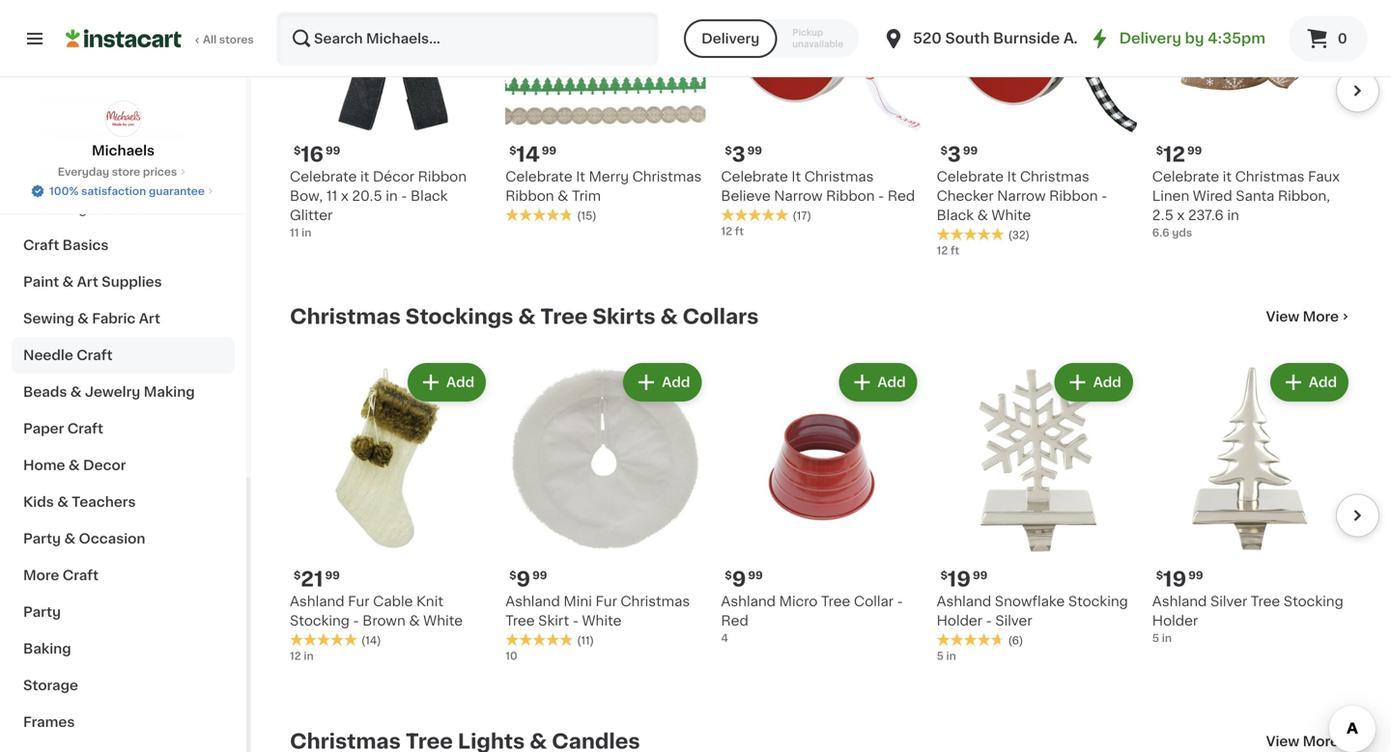 Task type: vqa. For each thing, say whether or not it's contained in the screenshot.
third "Add" BUTTON from the right
yes



Task type: locate. For each thing, give the bounding box(es) containing it.
1 vertical spatial more
[[23, 569, 59, 583]]

3 up believe
[[732, 145, 745, 165]]

2 fur from the left
[[596, 595, 617, 609]]

99 up ashland snowflake stocking holder - silver
[[973, 571, 988, 581]]

1 horizontal spatial art
[[139, 312, 160, 326]]

ft down checker
[[951, 246, 959, 256]]

art right fabric on the left top of page
[[139, 312, 160, 326]]

0 horizontal spatial silver
[[995, 615, 1032, 628]]

ft down believe
[[735, 226, 744, 237]]

1 horizontal spatial x
[[1177, 209, 1185, 222]]

0 vertical spatial 11
[[326, 190, 337, 203]]

2 vertical spatial more
[[1303, 735, 1339, 749]]

4 ashland from the left
[[937, 595, 991, 609]]

$ 19 99
[[941, 570, 988, 590], [1156, 570, 1203, 590]]

1 horizontal spatial black
[[937, 209, 974, 222]]

party down kids in the bottom of the page
[[23, 532, 61, 546]]

12 ft down believe
[[721, 226, 744, 237]]

0 horizontal spatial 9
[[516, 570, 531, 590]]

christmas inside christmas tree lights & candles link
[[290, 732, 401, 752]]

& right skirts on the top left
[[660, 307, 678, 327]]

1 vertical spatial holiday frames
[[35, 202, 140, 215]]

art down the basics
[[77, 275, 98, 289]]

silver inside ashland silver tree stocking holder 5 in
[[1210, 595, 1247, 609]]

0 vertical spatial view
[[1266, 310, 1300, 324]]

0 horizontal spatial 11
[[290, 228, 299, 238]]

ft
[[735, 226, 744, 237], [951, 246, 959, 256]]

99 inside $ 12 99
[[1187, 146, 1202, 156]]

$ inside $ 16 99
[[294, 146, 301, 156]]

1 vertical spatial 12 ft
[[937, 246, 959, 256]]

(15)
[[577, 211, 597, 221]]

1 view more link from the top
[[1266, 307, 1352, 327]]

$ for celebrate it décor ribbon bow, 11 x 20.5 in - black glitter
[[294, 146, 301, 156]]

2 view more link from the top
[[1266, 732, 1352, 752]]

item carousel region
[[263, 0, 1380, 274], [290, 352, 1380, 699]]

christmas inside christmas stockings & tree skirts & collars link
[[290, 307, 401, 327]]

1 vertical spatial silver
[[995, 615, 1032, 628]]

14
[[516, 145, 540, 165]]

baking
[[23, 642, 71, 656]]

2 holder from the left
[[1152, 615, 1198, 628]]

add for ashland mini fur christmas tree skirt - white
[[662, 376, 690, 389]]

1 vertical spatial black
[[937, 209, 974, 222]]

all stores
[[203, 34, 254, 45]]

celebrate it merry christmas ribbon & trim
[[505, 170, 702, 203]]

3 it from the left
[[1007, 170, 1017, 184]]

$ for celebrate it christmas believe narrow ribbon - red
[[725, 146, 732, 156]]

craft down party & occasion
[[63, 569, 99, 583]]

frames down "satisfaction"
[[90, 202, 140, 215]]

& down knit
[[409, 615, 420, 628]]

- inside celebrate it christmas believe narrow ribbon - red
[[878, 190, 884, 203]]

black inside celebrate it décor ribbon bow, 11 x 20.5 in - black glitter 11 in
[[411, 190, 448, 203]]

(17)
[[793, 211, 811, 221]]

white inside ashland fur cable knit stocking - brown & white
[[423, 615, 463, 628]]

$ 16 99
[[294, 145, 340, 165]]

& up more craft
[[64, 532, 75, 546]]

it up wired
[[1223, 170, 1232, 184]]

520 south burnside avenue button
[[882, 12, 1119, 66]]

2 view from the top
[[1266, 735, 1300, 749]]

2 party from the top
[[23, 606, 61, 619]]

9 up 10
[[516, 570, 531, 590]]

5 inside ashland silver tree stocking holder 5 in
[[1152, 633, 1159, 644]]

0 vertical spatial holiday frames link
[[12, 80, 235, 117]]

0 vertical spatial 12 ft
[[721, 226, 744, 237]]

1 horizontal spatial $ 19 99
[[1156, 570, 1203, 590]]

0 vertical spatial 5
[[1152, 633, 1159, 644]]

holiday frames link
[[12, 80, 235, 117], [12, 190, 235, 227]]

supplies
[[102, 275, 162, 289]]

2 ashland from the left
[[721, 595, 776, 609]]

&
[[558, 190, 568, 203], [977, 209, 988, 222], [62, 275, 74, 289], [518, 307, 536, 327], [660, 307, 678, 327], [77, 312, 89, 326], [70, 385, 82, 399], [68, 459, 80, 472], [57, 496, 68, 509], [64, 532, 75, 546], [409, 615, 420, 628], [530, 732, 547, 752]]

celebrate inside celebrate it merry christmas ribbon & trim
[[505, 170, 573, 184]]

ashland inside ashland fur cable knit stocking - brown & white
[[290, 595, 345, 609]]

$ 3 99 up checker
[[941, 145, 978, 165]]

baking link
[[12, 631, 235, 668]]

$ inside "$ 14 99"
[[509, 146, 516, 156]]

craft up home & decor
[[67, 422, 103, 436]]

everyday store prices link
[[58, 164, 189, 180]]

$ 19 99 up ashland silver tree stocking holder 5 in
[[1156, 570, 1203, 590]]

storage
[[23, 679, 78, 693]]

3 up checker
[[948, 145, 961, 165]]

5 add button from the left
[[1272, 365, 1347, 400]]

0 horizontal spatial 5
[[937, 651, 944, 662]]

19 up 5 in
[[948, 570, 971, 590]]

1 horizontal spatial narrow
[[997, 190, 1046, 203]]

$ for ashland snowflake stocking holder - silver
[[941, 571, 948, 581]]

& inside party & occasion link
[[64, 532, 75, 546]]

celebrate up believe
[[721, 170, 788, 184]]

99 for ashland silver tree stocking holder
[[1188, 571, 1203, 581]]

more craft
[[23, 569, 99, 583]]

ashland for 19
[[937, 595, 991, 609]]

2 narrow from the left
[[997, 190, 1046, 203]]

it inside celebrate it décor ribbon bow, 11 x 20.5 in - black glitter 11 in
[[360, 170, 369, 184]]

ashland mini fur christmas tree skirt - white
[[505, 595, 690, 628]]

tree inside ashland mini fur christmas tree skirt - white
[[505, 615, 535, 628]]

view more
[[1266, 310, 1339, 324], [1266, 735, 1339, 749]]

product group
[[290, 359, 490, 664], [505, 359, 706, 664], [721, 359, 921, 646], [937, 359, 1137, 664], [1152, 359, 1352, 646]]

0 vertical spatial art
[[77, 275, 98, 289]]

teachers
[[72, 496, 136, 509]]

black down checker
[[937, 209, 974, 222]]

2 $ 3 99 from the left
[[941, 145, 978, 165]]

1 horizontal spatial stocking
[[1068, 595, 1128, 609]]

0 horizontal spatial black
[[411, 190, 448, 203]]

12 for celebrate it christmas believe narrow ribbon - red
[[721, 226, 732, 237]]

$ inside $ 21 99
[[294, 571, 301, 581]]

view more link for christmas tree lights & candles
[[1266, 732, 1352, 752]]

1 horizontal spatial 11
[[326, 190, 337, 203]]

frames down storage
[[23, 716, 75, 729]]

0 vertical spatial ft
[[735, 226, 744, 237]]

tree inside ashland micro tree collar - red 4
[[821, 595, 850, 609]]

2 it from the left
[[576, 170, 585, 184]]

& inside the beads & jewelry making 'link'
[[70, 385, 82, 399]]

1 3 from the left
[[732, 145, 745, 165]]

holiday frames down 100%
[[35, 202, 140, 215]]

holder inside ashland snowflake stocking holder - silver
[[937, 615, 982, 628]]

it inside celebrate it christmas checker narrow ribbon - black & white
[[1007, 170, 1017, 184]]

★★★★★
[[721, 208, 789, 222], [721, 208, 789, 222], [505, 208, 573, 222], [505, 208, 573, 222], [937, 227, 1004, 241], [937, 227, 1004, 241], [290, 633, 357, 647], [290, 633, 357, 647], [505, 633, 573, 647], [505, 633, 573, 647], [937, 633, 1004, 647], [937, 633, 1004, 647]]

1 horizontal spatial it
[[1223, 170, 1232, 184]]

it for 16
[[360, 170, 369, 184]]

0 horizontal spatial it
[[576, 170, 585, 184]]

2 $ 19 99 from the left
[[1156, 570, 1203, 590]]

1 narrow from the left
[[774, 190, 823, 203]]

it inside celebrate it christmas believe narrow ribbon - red
[[792, 170, 801, 184]]

ashland inside ashland snowflake stocking holder - silver
[[937, 595, 991, 609]]

add button for ashland fur cable knit stocking - brown & white
[[410, 365, 484, 400]]

cable
[[373, 595, 413, 609]]

1 horizontal spatial delivery
[[1119, 31, 1181, 45]]

0 vertical spatial view more link
[[1266, 307, 1352, 327]]

2.5
[[1152, 209, 1174, 222]]

4 add from the left
[[1093, 376, 1121, 389]]

believe
[[721, 190, 771, 203]]

2 9 from the left
[[516, 570, 531, 590]]

celebrate down $ 12 99 in the right of the page
[[1152, 170, 1219, 184]]

3 celebrate from the left
[[505, 170, 573, 184]]

fur up "brown"
[[348, 595, 370, 609]]

1 $ 19 99 from the left
[[941, 570, 988, 590]]

99 up ashland micro tree collar - red 4
[[748, 571, 763, 581]]

1 fur from the left
[[348, 595, 370, 609]]

0 horizontal spatial stocking
[[290, 615, 350, 628]]

99 right 21
[[325, 571, 340, 581]]

2 horizontal spatial it
[[1007, 170, 1017, 184]]

99 up checker
[[963, 146, 978, 156]]

2 19 from the left
[[1163, 570, 1187, 590]]

100% satisfaction guarantee
[[49, 186, 205, 197]]

beads
[[23, 385, 67, 399]]

white inside celebrate it christmas checker narrow ribbon - black & white
[[992, 209, 1031, 222]]

holiday frames up the christmas collections
[[35, 92, 140, 105]]

décor
[[373, 170, 415, 184]]

1 holiday frames from the top
[[35, 92, 140, 105]]

craft down sewing & fabric art
[[77, 349, 113, 362]]

celebrate
[[290, 170, 357, 184], [721, 170, 788, 184], [505, 170, 573, 184], [937, 170, 1004, 184], [1152, 170, 1219, 184]]

red inside celebrate it christmas believe narrow ribbon - red
[[888, 190, 915, 203]]

99 for celebrate it décor ribbon bow, 11 x 20.5 in - black glitter
[[326, 146, 340, 156]]

it up (32)
[[1007, 170, 1017, 184]]

1 vertical spatial x
[[1177, 209, 1185, 222]]

& left trim
[[558, 190, 568, 203]]

12 down checker
[[937, 246, 948, 256]]

0 vertical spatial party
[[23, 532, 61, 546]]

99 inside $ 16 99
[[326, 146, 340, 156]]

holiday up the christmas collections
[[35, 92, 87, 105]]

99 right 14
[[542, 146, 556, 156]]

sewing & fabric art link
[[12, 300, 235, 337]]

$ 9 99 up skirt
[[509, 570, 547, 590]]

black inside celebrate it christmas checker narrow ribbon - black & white
[[937, 209, 974, 222]]

& left fabric on the left top of page
[[77, 312, 89, 326]]

delivery by 4:35pm link
[[1088, 27, 1266, 50]]

1 vertical spatial view more link
[[1266, 732, 1352, 752]]

0 vertical spatial silver
[[1210, 595, 1247, 609]]

stocking
[[1068, 595, 1128, 609], [1284, 595, 1344, 609], [290, 615, 350, 628]]

more for christmas stockings & tree skirts & collars
[[1303, 310, 1339, 324]]

1 vertical spatial view more
[[1266, 735, 1339, 749]]

- inside ashland fur cable knit stocking - brown & white
[[353, 615, 359, 628]]

12 ft for celebrate it christmas believe narrow ribbon - red
[[721, 226, 744, 237]]

1 view from the top
[[1266, 310, 1300, 324]]

$ 19 99 up ashland snowflake stocking holder - silver
[[941, 570, 988, 590]]

1 horizontal spatial fur
[[596, 595, 617, 609]]

0 horizontal spatial red
[[721, 615, 748, 628]]

1 vertical spatial item carousel region
[[290, 352, 1380, 699]]

it inside the celebrate it christmas faux linen wired santa ribbon, 2.5 x 237.6 in 6.6 yds
[[1223, 170, 1232, 184]]

holder inside ashland silver tree stocking holder 5 in
[[1152, 615, 1198, 628]]

merry
[[589, 170, 629, 184]]

& right kids in the bottom of the page
[[57, 496, 68, 509]]

celebrate down "$ 14 99"
[[505, 170, 573, 184]]

11
[[326, 190, 337, 203], [290, 228, 299, 238]]

1 horizontal spatial silver
[[1210, 595, 1247, 609]]

black down "décor"
[[411, 190, 448, 203]]

linen
[[1152, 190, 1189, 203]]

1 celebrate from the left
[[290, 170, 357, 184]]

more for christmas tree lights & candles
[[1303, 735, 1339, 749]]

add button for ashland snowflake stocking holder - silver
[[1056, 365, 1131, 400]]

kids & teachers link
[[12, 484, 235, 521]]

celebrate for celebrate it christmas faux linen wired santa ribbon, 2.5 x 237.6 in 6.6 yds
[[1152, 170, 1219, 184]]

3 add from the left
[[878, 376, 906, 389]]

yds
[[1172, 228, 1192, 238]]

party
[[23, 532, 61, 546], [23, 606, 61, 619]]

2 view more from the top
[[1266, 735, 1339, 749]]

christmas essentials
[[35, 165, 176, 179]]

narrow up (32)
[[997, 190, 1046, 203]]

it up trim
[[576, 170, 585, 184]]

2 it from the left
[[1223, 170, 1232, 184]]

520 south burnside avenue
[[913, 31, 1119, 45]]

narrow
[[774, 190, 823, 203], [997, 190, 1046, 203]]

ribbon inside celebrate it décor ribbon bow, 11 x 20.5 in - black glitter 11 in
[[418, 170, 467, 184]]

red up 4
[[721, 615, 748, 628]]

3 ashland from the left
[[505, 595, 560, 609]]

12 up linen
[[1163, 145, 1185, 165]]

1 horizontal spatial ft
[[951, 246, 959, 256]]

0 horizontal spatial 3
[[732, 145, 745, 165]]

1 horizontal spatial 19
[[1163, 570, 1187, 590]]

celebrate down $ 16 99
[[290, 170, 357, 184]]

collars
[[683, 307, 759, 327]]

2 holiday frames from the top
[[35, 202, 140, 215]]

x inside celebrate it décor ribbon bow, 11 x 20.5 in - black glitter 11 in
[[341, 190, 349, 203]]

11 down glitter
[[290, 228, 299, 238]]

0 vertical spatial more
[[1303, 310, 1339, 324]]

ashland
[[290, 595, 345, 609], [721, 595, 776, 609], [505, 595, 560, 609], [937, 595, 991, 609], [1152, 595, 1207, 609]]

needle craft link
[[12, 337, 235, 374]]

0 vertical spatial red
[[888, 190, 915, 203]]

& right home
[[68, 459, 80, 472]]

& right paint
[[62, 275, 74, 289]]

guarantee
[[149, 186, 205, 197]]

1 ashland from the left
[[290, 595, 345, 609]]

1 horizontal spatial white
[[582, 615, 622, 628]]

in
[[386, 190, 398, 203], [1227, 209, 1239, 222], [302, 228, 311, 238], [1162, 633, 1172, 644], [304, 651, 314, 662], [946, 651, 956, 662]]

add
[[446, 376, 475, 389], [662, 376, 690, 389], [878, 376, 906, 389], [1093, 376, 1121, 389], [1309, 376, 1337, 389]]

& inside the "kids & teachers" link
[[57, 496, 68, 509]]

holiday
[[35, 92, 87, 105], [35, 202, 87, 215]]

delivery for delivery by 4:35pm
[[1119, 31, 1181, 45]]

kids
[[23, 496, 54, 509]]

it inside celebrate it merry christmas ribbon & trim
[[576, 170, 585, 184]]

5 celebrate from the left
[[1152, 170, 1219, 184]]

frames up the christmas collections
[[90, 92, 140, 105]]

1 vertical spatial frames
[[90, 202, 140, 215]]

1 horizontal spatial 9
[[732, 570, 746, 590]]

white up the (11)
[[582, 615, 622, 628]]

& inside christmas tree lights & candles link
[[530, 732, 547, 752]]

1 horizontal spatial 3
[[948, 145, 961, 165]]

jewelry
[[85, 385, 140, 399]]

red inside ashland micro tree collar - red 4
[[721, 615, 748, 628]]

0 horizontal spatial $ 9 99
[[509, 570, 547, 590]]

ft for celebrate it christmas checker narrow ribbon - black & white
[[951, 246, 959, 256]]

celebrate for celebrate it christmas believe narrow ribbon - red
[[721, 170, 788, 184]]

all stores link
[[66, 12, 255, 66]]

0 vertical spatial item carousel region
[[263, 0, 1380, 274]]

holiday frames link up the christmas collections
[[12, 80, 235, 117]]

12 for celebrate it christmas checker narrow ribbon - black & white
[[937, 246, 948, 256]]

2 horizontal spatial white
[[992, 209, 1031, 222]]

2 add button from the left
[[625, 365, 700, 400]]

0 horizontal spatial it
[[360, 170, 369, 184]]

x up yds
[[1177, 209, 1185, 222]]

item carousel region containing 16
[[263, 0, 1380, 274]]

12 ft for celebrate it christmas checker narrow ribbon - black & white
[[937, 246, 959, 256]]

checker
[[937, 190, 994, 203]]

None search field
[[276, 12, 659, 66]]

1 horizontal spatial red
[[888, 190, 915, 203]]

ashland inside ashland mini fur christmas tree skirt - white
[[505, 595, 560, 609]]

1 horizontal spatial it
[[792, 170, 801, 184]]

item carousel region containing 21
[[290, 352, 1380, 699]]

$ 9 99 up 4
[[725, 570, 763, 590]]

9
[[732, 570, 746, 590], [516, 570, 531, 590]]

celebrate inside celebrate it christmas checker narrow ribbon - black & white
[[937, 170, 1004, 184]]

white down knit
[[423, 615, 463, 628]]

narrow inside celebrate it christmas believe narrow ribbon - red
[[774, 190, 823, 203]]

party & occasion
[[23, 532, 145, 546]]

1 horizontal spatial 12 ft
[[937, 246, 959, 256]]

4 celebrate from the left
[[937, 170, 1004, 184]]

1 vertical spatial 5
[[937, 651, 944, 662]]

2 3 from the left
[[948, 145, 961, 165]]

1 add button from the left
[[410, 365, 484, 400]]

michaels link
[[92, 100, 155, 160]]

$ inside $ 12 99
[[1156, 146, 1163, 156]]

view more link for christmas stockings & tree skirts & collars
[[1266, 307, 1352, 327]]

narrow inside celebrate it christmas checker narrow ribbon - black & white
[[997, 190, 1046, 203]]

2 horizontal spatial stocking
[[1284, 595, 1344, 609]]

south
[[945, 31, 990, 45]]

christmas inside the celebrate it christmas faux linen wired santa ribbon, 2.5 x 237.6 in 6.6 yds
[[1235, 170, 1305, 184]]

0 vertical spatial view more
[[1266, 310, 1339, 324]]

stocking inside ashland snowflake stocking holder - silver
[[1068, 595, 1128, 609]]

9 up ashland micro tree collar - red 4
[[732, 570, 746, 590]]

99 inside "$ 14 99"
[[542, 146, 556, 156]]

2 add from the left
[[662, 376, 690, 389]]

1 party from the top
[[23, 532, 61, 546]]

ashland inside ashland micro tree collar - red 4
[[721, 595, 776, 609]]

celebrate inside the celebrate it christmas faux linen wired santa ribbon, 2.5 x 237.6 in 6.6 yds
[[1152, 170, 1219, 184]]

stores
[[219, 34, 254, 45]]

1 it from the left
[[792, 170, 801, 184]]

& right lights
[[530, 732, 547, 752]]

& down checker
[[977, 209, 988, 222]]

1 holder from the left
[[937, 615, 982, 628]]

instacart logo image
[[66, 27, 182, 50]]

1 product group from the left
[[290, 359, 490, 664]]

1 it from the left
[[360, 170, 369, 184]]

ashland for 9
[[505, 595, 560, 609]]

delivery inside "button"
[[701, 32, 760, 45]]

99 for celebrate it merry christmas ribbon & trim
[[542, 146, 556, 156]]

it
[[792, 170, 801, 184], [576, 170, 585, 184], [1007, 170, 1017, 184]]

holiday down 100%
[[35, 202, 87, 215]]

0 horizontal spatial 19
[[948, 570, 971, 590]]

1 19 from the left
[[948, 570, 971, 590]]

1 $ 9 99 from the left
[[725, 570, 763, 590]]

0 horizontal spatial 12 ft
[[721, 226, 744, 237]]

0 vertical spatial holiday
[[35, 92, 87, 105]]

19 for ashland silver tree stocking holder
[[1163, 570, 1187, 590]]

2 $ 9 99 from the left
[[509, 570, 547, 590]]

0 horizontal spatial $ 19 99
[[941, 570, 988, 590]]

holiday frames link down everyday store prices link
[[12, 190, 235, 227]]

1 horizontal spatial $ 3 99
[[941, 145, 978, 165]]

99 inside $ 21 99
[[325, 571, 340, 581]]

1 vertical spatial art
[[139, 312, 160, 326]]

0 horizontal spatial white
[[423, 615, 463, 628]]

home & decor
[[23, 459, 126, 472]]

red left checker
[[888, 190, 915, 203]]

1 vertical spatial view
[[1266, 735, 1300, 749]]

1 horizontal spatial 5
[[1152, 633, 1159, 644]]

ashland inside ashland silver tree stocking holder 5 in
[[1152, 595, 1207, 609]]

snowflake
[[995, 595, 1065, 609]]

ashland snowflake stocking holder - silver
[[937, 595, 1128, 628]]

0 horizontal spatial narrow
[[774, 190, 823, 203]]

1 add from the left
[[446, 376, 475, 389]]

19 up ashland silver tree stocking holder 5 in
[[1163, 570, 1187, 590]]

$ 19 99 for ashland silver tree stocking holder
[[1156, 570, 1203, 590]]

$ 3 99 up believe
[[725, 145, 762, 165]]

$ 9 99 for ashland micro tree collar - red
[[725, 570, 763, 590]]

stocking inside ashland silver tree stocking holder 5 in
[[1284, 595, 1344, 609]]

1 horizontal spatial $ 9 99
[[725, 570, 763, 590]]

$
[[294, 146, 301, 156], [725, 146, 732, 156], [509, 146, 516, 156], [941, 146, 948, 156], [1156, 146, 1163, 156], [294, 571, 301, 581], [725, 571, 732, 581], [509, 571, 516, 581], [941, 571, 948, 581], [1156, 571, 1163, 581]]

5 ashland from the left
[[1152, 595, 1207, 609]]

silver inside ashland snowflake stocking holder - silver
[[995, 615, 1032, 628]]

0 horizontal spatial fur
[[348, 595, 370, 609]]

tree inside ashland silver tree stocking holder 5 in
[[1251, 595, 1280, 609]]

$ for ashland fur cable knit stocking - brown & white
[[294, 571, 301, 581]]

0 horizontal spatial $ 3 99
[[725, 145, 762, 165]]

99 right 16 at top
[[326, 146, 340, 156]]

2 celebrate from the left
[[721, 170, 788, 184]]

3 for celebrate it christmas believe narrow ribbon - red
[[732, 145, 745, 165]]

0 horizontal spatial ft
[[735, 226, 744, 237]]

narrow up (17)
[[774, 190, 823, 203]]

christmas inside celebrate it merry christmas ribbon & trim
[[632, 170, 702, 184]]

ashland for 21
[[290, 595, 345, 609]]

add button for ashland mini fur christmas tree skirt - white
[[625, 365, 700, 400]]

99 up believe
[[747, 146, 762, 156]]

1 $ 3 99 from the left
[[725, 145, 762, 165]]

11 right bow,
[[326, 190, 337, 203]]

0 horizontal spatial x
[[341, 190, 349, 203]]

0 vertical spatial x
[[341, 190, 349, 203]]

237.6
[[1188, 209, 1224, 222]]

1 9 from the left
[[732, 570, 746, 590]]

white up (32)
[[992, 209, 1031, 222]]

narrow for believe
[[774, 190, 823, 203]]

$ for ashland mini fur christmas tree skirt - white
[[509, 571, 516, 581]]

99 for celebrate it christmas faux linen wired santa ribbon, 2.5 x 237.6 in
[[1187, 146, 1202, 156]]

burnside
[[993, 31, 1060, 45]]

99 up ashland silver tree stocking holder 5 in
[[1188, 571, 1203, 581]]

christmas inside celebrate it christmas checker narrow ribbon - black & white
[[1020, 170, 1089, 184]]

celebrate up checker
[[937, 170, 1004, 184]]

12 down 21
[[290, 651, 301, 662]]

3 product group from the left
[[721, 359, 921, 646]]

4 add button from the left
[[1056, 365, 1131, 400]]

99 for ashland snowflake stocking holder - silver
[[973, 571, 988, 581]]

it up (17)
[[792, 170, 801, 184]]

- inside ashland mini fur christmas tree skirt - white
[[573, 615, 579, 628]]

fur right mini
[[596, 595, 617, 609]]

12 ft down checker
[[937, 246, 959, 256]]

1 vertical spatial red
[[721, 615, 748, 628]]

it up 20.5
[[360, 170, 369, 184]]

0 vertical spatial black
[[411, 190, 448, 203]]

16
[[301, 145, 324, 165]]

1 view more from the top
[[1266, 310, 1339, 324]]

collections
[[108, 128, 185, 142]]

celebrate it christmas faux linen wired santa ribbon, 2.5 x 237.6 in 6.6 yds
[[1152, 170, 1340, 238]]

& right beads
[[70, 385, 82, 399]]

1 vertical spatial party
[[23, 606, 61, 619]]

12 in
[[290, 651, 314, 662]]

christmas inside the christmas collections link
[[35, 128, 104, 142]]

$ for celebrate it merry christmas ribbon & trim
[[509, 146, 516, 156]]

store
[[112, 167, 140, 177]]

99
[[326, 146, 340, 156], [747, 146, 762, 156], [542, 146, 556, 156], [963, 146, 978, 156], [1187, 146, 1202, 156], [325, 571, 340, 581], [748, 571, 763, 581], [532, 571, 547, 581], [973, 571, 988, 581], [1188, 571, 1203, 581]]

0 horizontal spatial art
[[77, 275, 98, 289]]

1 vertical spatial holiday
[[35, 202, 87, 215]]

christmas inside ashland mini fur christmas tree skirt - white
[[621, 595, 690, 609]]

ft for celebrate it christmas believe narrow ribbon - red
[[735, 226, 744, 237]]

ribbon inside celebrate it christmas believe narrow ribbon - red
[[826, 190, 875, 203]]

x left 20.5
[[341, 190, 349, 203]]

everyday store prices
[[58, 167, 177, 177]]

white inside ashland mini fur christmas tree skirt - white
[[582, 615, 622, 628]]

0 vertical spatial holiday frames
[[35, 92, 140, 105]]

12 inside product group
[[290, 651, 301, 662]]

0 horizontal spatial holder
[[937, 615, 982, 628]]

1 vertical spatial holiday frames link
[[12, 190, 235, 227]]

0 horizontal spatial delivery
[[701, 32, 760, 45]]

craft up paint
[[23, 239, 59, 252]]

celebrate inside celebrate it décor ribbon bow, 11 x 20.5 in - black glitter 11 in
[[290, 170, 357, 184]]

99 for celebrate it christmas believe narrow ribbon - red
[[747, 146, 762, 156]]

celebrate inside celebrate it christmas believe narrow ribbon - red
[[721, 170, 788, 184]]

12 down believe
[[721, 226, 732, 237]]

& inside celebrate it christmas checker narrow ribbon - black & white
[[977, 209, 988, 222]]

99 up skirt
[[532, 571, 547, 581]]

- inside celebrate it christmas checker narrow ribbon - black & white
[[1101, 190, 1107, 203]]

party for party & occasion
[[23, 532, 61, 546]]

delivery
[[1119, 31, 1181, 45], [701, 32, 760, 45]]

99 up wired
[[1187, 146, 1202, 156]]

19
[[948, 570, 971, 590], [1163, 570, 1187, 590]]

20.5
[[352, 190, 382, 203]]

2 product group from the left
[[505, 359, 706, 664]]

party up baking
[[23, 606, 61, 619]]

1 horizontal spatial holder
[[1152, 615, 1198, 628]]

1 vertical spatial ft
[[951, 246, 959, 256]]



Task type: describe. For each thing, give the bounding box(es) containing it.
paint
[[23, 275, 59, 289]]

celebrate it christmas believe narrow ribbon - red
[[721, 170, 915, 203]]

craft for paper craft
[[67, 422, 103, 436]]

it for checker
[[1007, 170, 1017, 184]]

add for ashland snowflake stocking holder - silver
[[1093, 376, 1121, 389]]

christmas collections link
[[12, 117, 235, 154]]

making
[[144, 385, 195, 399]]

fur inside ashland fur cable knit stocking - brown & white
[[348, 595, 370, 609]]

christmas essentials link
[[12, 154, 235, 190]]

ashland silver tree stocking holder 5 in
[[1152, 595, 1344, 644]]

lights
[[458, 732, 525, 752]]

(11)
[[577, 636, 594, 646]]

delivery by 4:35pm
[[1119, 31, 1266, 45]]

99 for ashland micro tree collar - red
[[748, 571, 763, 581]]

- inside celebrate it décor ribbon bow, 11 x 20.5 in - black glitter 11 in
[[401, 190, 407, 203]]

skirt
[[538, 615, 569, 628]]

ashland micro tree collar - red 4
[[721, 595, 903, 644]]

everyday
[[58, 167, 109, 177]]

it for 12
[[1223, 170, 1232, 184]]

needle craft
[[23, 349, 113, 362]]

it for christmas
[[576, 170, 585, 184]]

christmas collections
[[35, 128, 185, 142]]

$ for ashland micro tree collar - red
[[725, 571, 732, 581]]

michaels logo image
[[105, 100, 142, 137]]

craft for needle craft
[[77, 349, 113, 362]]

stocking inside ashland fur cable knit stocking - brown & white
[[290, 615, 350, 628]]

christmas stockings & tree skirts & collars
[[290, 307, 759, 327]]

0 button
[[1289, 15, 1368, 62]]

0 vertical spatial frames
[[90, 92, 140, 105]]

narrow for checker
[[997, 190, 1046, 203]]

celebrate it christmas checker narrow ribbon - black & white
[[937, 170, 1107, 222]]

$ 19 99 for ashland snowflake stocking holder - silver
[[941, 570, 988, 590]]

collar
[[854, 595, 894, 609]]

view more for christmas tree lights & candles
[[1266, 735, 1339, 749]]

santa
[[1236, 190, 1274, 203]]

2 holiday frames link from the top
[[12, 190, 235, 227]]

x inside the celebrate it christmas faux linen wired santa ribbon, 2.5 x 237.6 in 6.6 yds
[[1177, 209, 1185, 222]]

$ 3 99 for celebrate it christmas checker narrow ribbon - black & white
[[941, 145, 978, 165]]

paint & art supplies link
[[12, 264, 235, 300]]

& inside celebrate it merry christmas ribbon & trim
[[558, 190, 568, 203]]

beads & jewelry making
[[23, 385, 195, 399]]

1 holiday from the top
[[35, 92, 87, 105]]

in inside ashland silver tree stocking holder 5 in
[[1162, 633, 1172, 644]]

wired
[[1193, 190, 1232, 203]]

99 for ashland mini fur christmas tree skirt - white
[[532, 571, 547, 581]]

ribbon inside celebrate it christmas checker narrow ribbon - black & white
[[1049, 190, 1098, 203]]

100%
[[49, 186, 79, 197]]

- inside ashland micro tree collar - red 4
[[897, 595, 903, 609]]

trim
[[572, 190, 601, 203]]

100% satisfaction guarantee button
[[30, 180, 216, 199]]

stockings
[[406, 307, 513, 327]]

michaels
[[92, 144, 155, 157]]

decor
[[83, 459, 126, 472]]

- inside ashland snowflake stocking holder - silver
[[986, 615, 992, 628]]

fur inside ashland mini fur christmas tree skirt - white
[[596, 595, 617, 609]]

& inside home & decor link
[[68, 459, 80, 472]]

party for party
[[23, 606, 61, 619]]

$ for celebrate it christmas faux linen wired santa ribbon, 2.5 x 237.6 in
[[1156, 146, 1163, 156]]

0
[[1338, 32, 1347, 45]]

1 vertical spatial 11
[[290, 228, 299, 238]]

4:35pm
[[1208, 31, 1266, 45]]

bow,
[[290, 190, 323, 203]]

micro
[[779, 595, 818, 609]]

paper craft
[[23, 422, 103, 436]]

3 add button from the left
[[841, 365, 915, 400]]

skirts
[[593, 307, 656, 327]]

19 for ashland snowflake stocking holder - silver
[[948, 570, 971, 590]]

2 vertical spatial frames
[[23, 716, 75, 729]]

knit
[[416, 595, 443, 609]]

in inside the celebrate it christmas faux linen wired santa ribbon, 2.5 x 237.6 in 6.6 yds
[[1227, 209, 1239, 222]]

520
[[913, 31, 942, 45]]

99 for ashland fur cable knit stocking - brown & white
[[325, 571, 340, 581]]

celebrate for celebrate it christmas checker narrow ribbon - black & white
[[937, 170, 1004, 184]]

ribbon inside celebrate it merry christmas ribbon & trim
[[505, 190, 554, 203]]

home
[[23, 459, 65, 472]]

$ 14 99
[[509, 145, 556, 165]]

ashland fur cable knit stocking - brown & white
[[290, 595, 463, 628]]

9 for ashland mini fur christmas tree skirt - white
[[516, 570, 531, 590]]

Search field
[[278, 14, 657, 64]]

craft basics link
[[12, 227, 235, 264]]

$ 9 99 for ashland mini fur christmas tree skirt - white
[[509, 570, 547, 590]]

5 product group from the left
[[1152, 359, 1352, 646]]

christmas inside christmas essentials link
[[35, 165, 104, 179]]

view more for christmas stockings & tree skirts & collars
[[1266, 310, 1339, 324]]

1 holiday frames link from the top
[[12, 80, 235, 117]]

$ 12 99
[[1156, 145, 1202, 165]]

sewing & fabric art
[[23, 312, 160, 326]]

candles
[[552, 732, 640, 752]]

& inside ashland fur cable knit stocking - brown & white
[[409, 615, 420, 628]]

christmas tree lights & candles link
[[290, 730, 640, 753]]

needle
[[23, 349, 73, 362]]

(32)
[[1008, 230, 1030, 241]]

faux
[[1308, 170, 1340, 184]]

kids & teachers
[[23, 496, 136, 509]]

by
[[1185, 31, 1204, 45]]

product group containing 21
[[290, 359, 490, 664]]

10
[[505, 651, 518, 662]]

service type group
[[684, 19, 859, 58]]

essentials
[[108, 165, 176, 179]]

christmas tree lights & candles
[[290, 732, 640, 752]]

beads & jewelry making link
[[12, 374, 235, 411]]

$ for ashland silver tree stocking holder
[[1156, 571, 1163, 581]]

& inside 'paint & art supplies' link
[[62, 275, 74, 289]]

$ 21 99
[[294, 570, 340, 590]]

5 add from the left
[[1309, 376, 1337, 389]]

mini
[[564, 595, 592, 609]]

paper craft link
[[12, 411, 235, 447]]

paper
[[23, 422, 64, 436]]

9 for ashland micro tree collar - red
[[732, 570, 746, 590]]

view for christmas stockings & tree skirts & collars
[[1266, 310, 1300, 324]]

storage link
[[12, 668, 235, 704]]

home & decor link
[[12, 447, 235, 484]]

celebrate for celebrate it décor ribbon bow, 11 x 20.5 in - black glitter 11 in
[[290, 170, 357, 184]]

ribbon,
[[1278, 190, 1330, 203]]

celebrate for celebrate it merry christmas ribbon & trim
[[505, 170, 573, 184]]

add for ashland fur cable knit stocking - brown & white
[[446, 376, 475, 389]]

frames link
[[12, 704, 235, 741]]

delivery for delivery
[[701, 32, 760, 45]]

4 product group from the left
[[937, 359, 1137, 664]]

12 for ashland fur cable knit stocking - brown & white
[[290, 651, 301, 662]]

99 for celebrate it christmas checker narrow ribbon - black & white
[[963, 146, 978, 156]]

it for believe
[[792, 170, 801, 184]]

view for christmas tree lights & candles
[[1266, 735, 1300, 749]]

3 for celebrate it christmas checker narrow ribbon - black & white
[[948, 145, 961, 165]]

craft basics
[[23, 239, 109, 252]]

delivery button
[[684, 19, 777, 58]]

(6)
[[1008, 636, 1023, 646]]

all
[[203, 34, 217, 45]]

glitter
[[290, 209, 333, 222]]

paint & art supplies
[[23, 275, 162, 289]]

& right stockings
[[518, 307, 536, 327]]

& inside sewing & fabric art link
[[77, 312, 89, 326]]

basics
[[62, 239, 109, 252]]

fabric
[[92, 312, 136, 326]]

2 holiday from the top
[[35, 202, 87, 215]]

craft for more craft
[[63, 569, 99, 583]]

brown
[[363, 615, 406, 628]]

christmas stockings & tree skirts & collars link
[[290, 305, 759, 328]]

christmas inside celebrate it christmas believe narrow ribbon - red
[[804, 170, 874, 184]]

$ for celebrate it christmas checker narrow ribbon - black & white
[[941, 146, 948, 156]]

6.6
[[1152, 228, 1170, 238]]

$ 3 99 for celebrate it christmas believe narrow ribbon - red
[[725, 145, 762, 165]]

more craft link
[[12, 557, 235, 594]]



